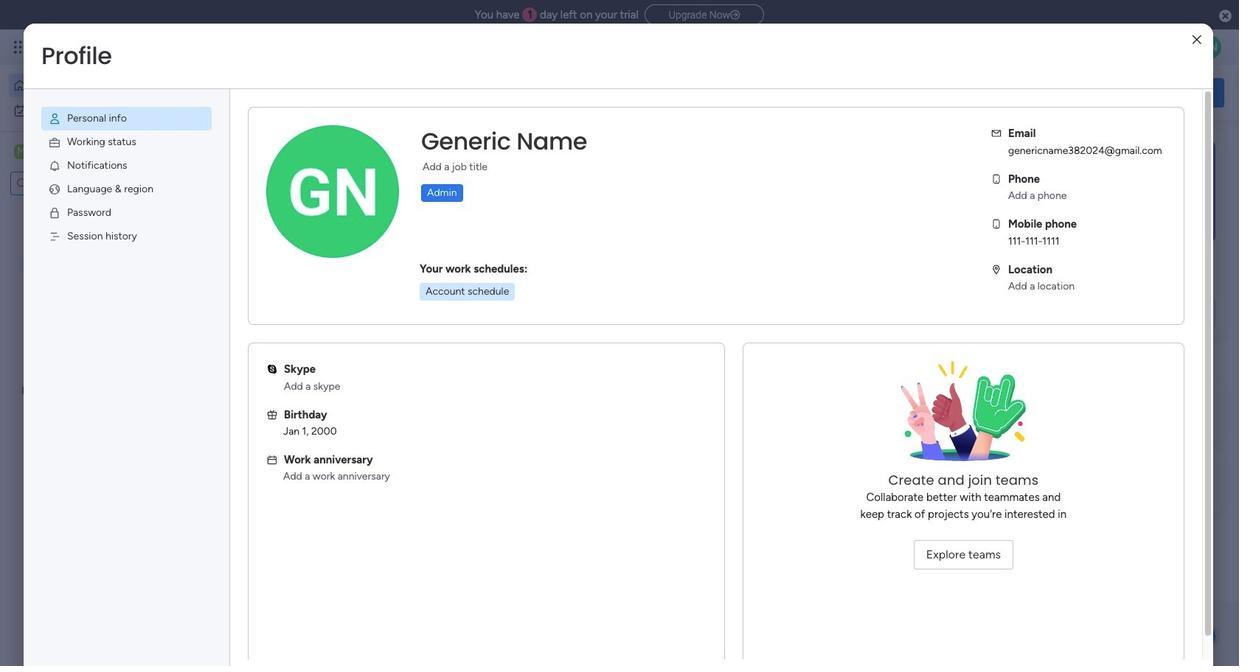 Task type: locate. For each thing, give the bounding box(es) containing it.
public board image
[[490, 299, 506, 315]]

3 menu item from the top
[[41, 154, 212, 178]]

notifications image
[[48, 159, 61, 173]]

personal info image
[[48, 112, 61, 125]]

menu item
[[41, 107, 212, 131], [41, 131, 212, 154], [41, 154, 212, 178], [41, 178, 212, 201], [41, 201, 212, 225], [41, 225, 212, 249]]

public board image
[[246, 299, 263, 315]]

option
[[9, 74, 179, 97], [9, 99, 179, 122]]

0 vertical spatial option
[[9, 74, 179, 97]]

component image down public board icon
[[490, 322, 503, 335]]

None field
[[418, 126, 591, 157]]

component image for public board icon
[[490, 322, 503, 335]]

option up the workspace selection element
[[9, 99, 179, 122]]

1 option from the top
[[9, 74, 179, 97]]

5 menu item from the top
[[41, 201, 212, 225]]

component image down public board image
[[246, 322, 260, 335]]

component image
[[246, 322, 260, 335], [490, 322, 503, 335]]

1 component image from the left
[[246, 322, 260, 335]]

4 menu item from the top
[[41, 178, 212, 201]]

component image for public board image
[[246, 322, 260, 335]]

0 horizontal spatial component image
[[246, 322, 260, 335]]

1 horizontal spatial component image
[[490, 322, 503, 335]]

2 component image from the left
[[490, 322, 503, 335]]

v2 user feedback image
[[1015, 84, 1026, 101]]

option up personal info image
[[9, 74, 179, 97]]

close recently visited image
[[228, 150, 246, 167]]

1 vertical spatial option
[[9, 99, 179, 122]]

getting started element
[[1003, 382, 1224, 441]]



Task type: describe. For each thing, give the bounding box(es) containing it.
v2 bolt switch image
[[1130, 84, 1139, 101]]

close image
[[1193, 34, 1201, 45]]

Search in workspace field
[[31, 175, 105, 192]]

dapulse close image
[[1219, 9, 1232, 24]]

dapulse rightstroke image
[[730, 10, 740, 21]]

workspace selection element
[[14, 143, 123, 162]]

templates image image
[[1016, 141, 1211, 243]]

close my workspaces image
[[228, 431, 246, 448]]

open update feed (inbox) image
[[228, 381, 246, 398]]

working status image
[[48, 136, 61, 149]]

2 option from the top
[[9, 99, 179, 122]]

1 menu item from the top
[[41, 107, 212, 131]]

workspace image
[[14, 144, 29, 160]]

generic name image
[[1198, 35, 1222, 59]]

quick search results list box
[[228, 167, 968, 363]]

password image
[[48, 207, 61, 220]]

select product image
[[13, 40, 28, 55]]

no teams image
[[890, 361, 1037, 472]]

language & region image
[[48, 183, 61, 196]]

6 menu item from the top
[[41, 225, 212, 249]]

2 menu item from the top
[[41, 131, 212, 154]]

clear search image
[[107, 176, 122, 191]]

add to favorites image
[[440, 299, 455, 314]]

session history image
[[48, 230, 61, 243]]

workspace image
[[252, 475, 288, 510]]

menu menu
[[24, 89, 229, 266]]



Task type: vqa. For each thing, say whether or not it's contained in the screenshot.
Help image
no



